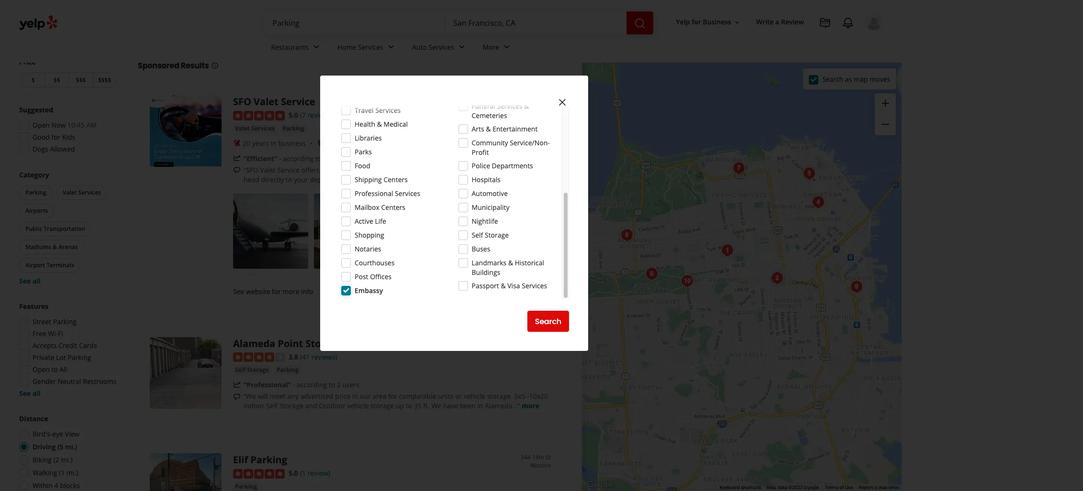 Task type: locate. For each thing, give the bounding box(es) containing it.
storage down "nightlife"
[[485, 231, 509, 240]]

storage up (41 reviews) link at the bottom of the page
[[306, 337, 342, 350]]

1 5.0 link from the top
[[289, 110, 298, 120]]

& for passport & visa services
[[501, 281, 506, 291]]

1 vertical spatial centers
[[381, 203, 405, 212]]

2 5 star rating image from the top
[[233, 470, 285, 479]]

0 horizontal spatial self storage
[[235, 366, 269, 375]]

1 vertical spatial according
[[297, 381, 327, 390]]

0 vertical spatial more
[[283, 287, 299, 296]]

offices
[[370, 272, 392, 281]]

0 horizontal spatial more
[[283, 287, 299, 296]]

& left 'visa'
[[501, 281, 506, 291]]

1 vertical spatial -
[[293, 381, 295, 390]]

group
[[875, 93, 896, 135], [16, 105, 119, 157], [17, 170, 119, 286], [16, 302, 119, 399]]

& right arts
[[486, 124, 491, 134]]

1 vertical spatial parking link
[[275, 366, 301, 375]]

0 vertical spatial see all button
[[19, 277, 41, 286]]

1 vertical spatial mi.)
[[61, 456, 73, 465]]

fi
[[58, 329, 63, 338]]

- right 5x5
[[527, 392, 529, 401]]

mi.) right (2
[[61, 456, 73, 465]]

- down the 20 years in business
[[279, 154, 281, 163]]

0 horizontal spatial 24 chevron down v2 image
[[385, 41, 397, 53]]

map for moves
[[854, 74, 868, 84]]

automotive
[[472, 189, 508, 198]]

use
[[845, 485, 853, 491]]

see down airport
[[19, 277, 31, 286]]

0 vertical spatial a
[[776, 17, 780, 27]]

1 horizontal spatial sfo
[[382, 175, 394, 184]]

visa
[[508, 281, 520, 291]]

a right report
[[874, 485, 877, 491]]

self up buses
[[472, 231, 483, 240]]

open up good
[[33, 121, 50, 130]]

lot
[[56, 353, 66, 362]]

centers down professional services
[[381, 203, 405, 212]]

service down international
[[413, 175, 435, 184]]

2 open from the top
[[33, 365, 50, 374]]

0 horizontal spatial valet services
[[63, 189, 101, 197]]

1 horizontal spatial valet services button
[[233, 124, 277, 133]]

0 horizontal spatial a
[[776, 17, 780, 27]]

to left 1
[[315, 154, 322, 163]]

0 vertical spatial reviews)
[[308, 111, 333, 120]]

0 vertical spatial 5.0
[[289, 111, 298, 120]]

& for health & medical
[[377, 120, 382, 129]]

see portfolio
[[493, 227, 533, 236]]

1 vertical spatial see all
[[19, 389, 41, 398]]

price group
[[19, 57, 119, 90]]

alameda point storage link
[[233, 337, 342, 350]]

parking link down 3.8
[[275, 366, 301, 375]]

& inside "landmarks & historical buildings"
[[508, 259, 513, 268]]

2 horizontal spatial sfo
[[400, 165, 412, 175]]

16 speech v2 image down 16 trending v2 icon
[[233, 167, 241, 174]]

open down private
[[33, 365, 50, 374]]

16 family owned v2 image
[[317, 140, 325, 147]]

centers down at
[[384, 175, 408, 184]]

4
[[54, 482, 58, 491]]

1 vertical spatial valet services
[[63, 189, 101, 197]]

0 vertical spatial 5 star rating image
[[233, 111, 285, 120]]

sfo right at
[[400, 165, 412, 175]]

0 vertical spatial centers
[[384, 175, 408, 184]]

view inside option group
[[65, 430, 80, 439]]

1 horizontal spatial search
[[822, 74, 844, 84]]

see all button down gender
[[19, 389, 41, 398]]

2 16 speech v2 image from the top
[[233, 394, 241, 401]]

valet up directly
[[260, 165, 276, 175]]

1 horizontal spatial vehicle
[[464, 392, 485, 401]]

see all down gender
[[19, 389, 41, 398]]

terminals
[[47, 261, 74, 270]]

sfo up valet services link
[[233, 95, 251, 108]]

restaurants link
[[264, 34, 330, 62]]

0 vertical spatial self storage
[[472, 231, 509, 240]]

2 vertical spatial -
[[527, 392, 529, 401]]

(7 reviews)
[[300, 111, 333, 120]]

storage down 3.8 star rating image
[[247, 366, 269, 375]]

reviews) inside (7 reviews) link
[[308, 111, 333, 120]]

(1 down (2
[[59, 469, 65, 478]]

lombard street garage image
[[730, 159, 749, 178]]

1 vertical spatial more
[[522, 402, 540, 411]]

1 horizontal spatial view
[[491, 286, 509, 297]]

parking link for valet
[[281, 124, 306, 133]]

parking button up business
[[281, 124, 306, 133]]

valet inside group
[[63, 189, 77, 197]]

units
[[438, 392, 454, 401]]

5.0 left (7
[[289, 111, 298, 120]]

1 vertical spatial 5 star rating image
[[233, 470, 285, 479]]

francisco,
[[303, 34, 363, 50]]

storage down any
[[279, 402, 303, 411]]

2 horizontal spatial self
[[472, 231, 483, 240]]

5.0 for valet
[[289, 111, 298, 120]]

1 horizontal spatial 24 chevron down v2 image
[[501, 41, 513, 53]]

user actions element
[[669, 12, 896, 71]]

reviews) right (41
[[311, 353, 337, 362]]

san
[[279, 34, 301, 50]]

see all
[[19, 277, 41, 286], [19, 389, 41, 398]]

health
[[355, 120, 375, 129]]

services inside funeral services & cemeteries
[[497, 101, 523, 111]]

driving
[[33, 443, 56, 452]]

2 5.0 from the top
[[289, 469, 298, 478]]

2 vertical spatial mi.)
[[66, 469, 78, 478]]

2 24 chevron down v2 image from the left
[[501, 41, 513, 53]]

1 vertical spatial self storage
[[235, 366, 269, 375]]

0 vertical spatial sfo
[[233, 95, 251, 108]]

1 vertical spatial 16 speech v2 image
[[233, 394, 241, 401]]

1 24 chevron down v2 image from the left
[[311, 41, 322, 53]]

2 see all from the top
[[19, 389, 41, 398]]

1 16 speech v2 image from the top
[[233, 167, 241, 174]]

cemeteries
[[472, 111, 507, 120]]

north beach parking garage image
[[800, 164, 819, 183]]

valet services up transportation
[[63, 189, 101, 197]]

10x20
[[529, 392, 548, 401]]

to left the "35"
[[406, 402, 412, 411]]

for right yelp
[[692, 17, 701, 27]]

vehicle down our
[[347, 402, 369, 411]]

& right el
[[524, 101, 529, 111]]

shopping
[[355, 231, 384, 240]]

1 vertical spatial service
[[277, 165, 300, 175]]

16 speech v2 image for sfo valet service
[[233, 167, 241, 174]]

35
[[414, 402, 422, 411]]

$$$$
[[98, 76, 111, 84]]

home services link
[[330, 34, 405, 62]]

5.0 for parking
[[289, 469, 298, 478]]

service down "efficient" - according to 1 user
[[277, 165, 300, 175]]

blocks
[[60, 482, 80, 491]]

24 chevron down v2 image inside more link
[[501, 41, 513, 53]]

parking button down 3.8
[[275, 366, 301, 375]]

1 open from the top
[[33, 121, 50, 130]]

search inside 'button'
[[535, 316, 562, 327]]

0 horizontal spatial vehicle
[[347, 402, 369, 411]]

24 chevron down v2 image inside restaurants "link"
[[311, 41, 322, 53]]

2
[[337, 381, 341, 390]]

to left the your
[[286, 175, 292, 184]]

view website link
[[482, 281, 551, 302]]

all down gender
[[33, 389, 41, 398]]

0 vertical spatial -
[[279, 154, 281, 163]]

344
[[521, 454, 531, 462]]

0 vertical spatial valet services
[[235, 124, 275, 132]]

1 horizontal spatial self storage
[[472, 231, 509, 240]]

2 horizontal spatial -
[[527, 392, 529, 401]]

service up (7
[[281, 95, 315, 108]]

parking
[[202, 34, 247, 50], [282, 124, 304, 132], [25, 189, 46, 197], [53, 317, 76, 326], [68, 353, 91, 362], [277, 366, 299, 375], [251, 454, 287, 467], [235, 483, 257, 491]]

1 vertical spatial reviews)
[[311, 353, 337, 362]]

kezar parking lot image
[[678, 272, 697, 291]]

1 vertical spatial a
[[874, 485, 877, 491]]

elif parking image
[[768, 269, 787, 288], [768, 269, 787, 288], [150, 454, 222, 492]]

0 horizontal spatial valet services button
[[56, 186, 107, 200]]

el
[[511, 95, 516, 103]]

see all button down airport
[[19, 277, 41, 286]]

according for "efficient"
[[283, 154, 314, 163]]

see down "nightlife"
[[493, 227, 505, 236]]

(1 left review)
[[300, 469, 306, 478]]

0 vertical spatial see all
[[19, 277, 41, 286]]

write a review
[[756, 17, 804, 27]]

1 vertical spatial open
[[33, 365, 50, 374]]

see all button for features
[[19, 389, 41, 398]]

good for kids
[[33, 133, 75, 142]]

for up up
[[388, 392, 397, 401]]

1 horizontal spatial more
[[522, 402, 540, 411]]

& left historical
[[508, 259, 513, 268]]

0 horizontal spatial self
[[235, 366, 246, 375]]

self up 16 trending v2 image
[[235, 366, 246, 375]]

website
[[511, 286, 542, 297]]

valet services button up transportation
[[56, 186, 107, 200]]

24 chevron down v2 image
[[311, 41, 322, 53], [501, 41, 513, 53]]

self storage down 3.8 star rating image
[[235, 366, 269, 375]]

storage inside "we will meet any advertised price in our area for comparable units or vehicle storage. 5x5 -10x20 indoor self storage and outdoor vehicle storage up to 35 ft. we have been in alameda…"
[[279, 402, 303, 411]]

5.0 link left (7
[[289, 110, 298, 120]]

storage.
[[487, 392, 512, 401]]

in
[[271, 139, 276, 148], [502, 165, 508, 175], [352, 392, 358, 401], [477, 402, 483, 411]]

municipality
[[472, 203, 510, 212]]

mi.) right (5
[[65, 443, 77, 452]]

see all for features
[[19, 389, 41, 398]]

search left as
[[822, 74, 844, 84]]

to inside "sfo valet service offers curbside valet parking at sfo international airport. check-in online, then head directly to your departing terminal. an sfo valet service representative will…"
[[286, 175, 292, 184]]

1 5.0 from the top
[[289, 111, 298, 120]]

passport
[[472, 281, 499, 291]]

see all for category
[[19, 277, 41, 286]]

alameda point storage image
[[150, 337, 222, 409]]

health & medical
[[355, 120, 408, 129]]

& left arenas
[[53, 243, 57, 251]]

0 vertical spatial search
[[822, 74, 844, 84]]

1 vertical spatial view
[[65, 430, 80, 439]]

valet services up years
[[235, 124, 275, 132]]

all down airport
[[33, 277, 41, 286]]

(1 review) link
[[300, 468, 330, 479]]

0 vertical spatial all
[[33, 277, 41, 286]]

1 vertical spatial all
[[33, 389, 41, 398]]

1 vertical spatial 5.0
[[289, 469, 298, 478]]

self storage down "nightlife"
[[472, 231, 509, 240]]

parking up fi
[[53, 317, 76, 326]]

0 vertical spatial 5.0 link
[[289, 110, 298, 120]]

& down the travel services
[[377, 120, 382, 129]]

2 5.0 link from the top
[[289, 468, 298, 479]]

0 vertical spatial valet services button
[[233, 124, 277, 133]]

parking down category
[[25, 189, 46, 197]]

(7
[[300, 111, 306, 120]]

1 vertical spatial self
[[235, 366, 246, 375]]

0 horizontal spatial search
[[535, 316, 562, 327]]

5 star rating image down elif parking
[[233, 470, 285, 479]]

(2
[[53, 456, 59, 465]]

24 chevron down v2 image left auto
[[385, 41, 397, 53]]

0 horizontal spatial sfo
[[233, 95, 251, 108]]

valet services button up years
[[233, 124, 277, 133]]

category
[[19, 170, 49, 180]]

5.0 link for parking
[[289, 468, 298, 479]]

24 chevron down v2 image for auto services
[[456, 41, 467, 53]]

vehicle up been
[[464, 392, 485, 401]]

1 vertical spatial 5.0 link
[[289, 468, 298, 479]]

2 all from the top
[[33, 389, 41, 398]]

sfo down at
[[382, 175, 394, 184]]

parking at the exchange image
[[847, 278, 866, 297]]

a for write
[[776, 17, 780, 27]]

a for report
[[874, 485, 877, 491]]

1 vertical spatial sfo
[[400, 165, 412, 175]]

search down website
[[535, 316, 562, 327]]

service for "sfo valet service offers curbside valet parking at sfo international airport. check-in online, then head directly to your departing terminal. an sfo valet service representative will…"
[[277, 165, 300, 175]]

map
[[767, 485, 777, 491]]

sfo valet service image
[[150, 95, 222, 167]]

private lot parking
[[33, 353, 91, 362]]

0 horizontal spatial view
[[65, 430, 80, 439]]

24 chevron down v2 image inside home services link
[[385, 41, 397, 53]]

0 horizontal spatial map
[[854, 74, 868, 84]]

self inside "we will meet any advertised price in our area for comparable units or vehicle storage. 5x5 -10x20 indoor self storage and outdoor vehicle storage up to 35 ft. we have been in alameda…"
[[266, 402, 278, 411]]

mi.) for walking (1 mi.)
[[66, 469, 78, 478]]

reviews) for sfo valet service
[[308, 111, 333, 120]]

1 horizontal spatial self
[[266, 402, 278, 411]]

more left info
[[283, 287, 299, 296]]

option group
[[16, 415, 119, 492]]

error
[[889, 485, 899, 491]]

1 horizontal spatial 24 chevron down v2 image
[[456, 41, 467, 53]]

& inside funeral services & cemeteries
[[524, 101, 529, 111]]

google image
[[585, 479, 616, 492]]

1 horizontal spatial a
[[874, 485, 877, 491]]

keyboard shortcuts button
[[720, 485, 761, 492]]

biking (2 mi.)
[[33, 456, 73, 465]]

1 vertical spatial map
[[878, 485, 888, 491]]

map for error
[[878, 485, 888, 491]]

accepts
[[33, 341, 57, 350]]

parking up business
[[282, 124, 304, 132]]

1 see all from the top
[[19, 277, 41, 286]]

self
[[472, 231, 483, 240], [235, 366, 246, 375], [266, 402, 278, 411]]

all
[[33, 277, 41, 286], [33, 389, 41, 398]]

according down business
[[283, 154, 314, 163]]

search button
[[527, 311, 569, 332]]

see all down airport
[[19, 277, 41, 286]]

sutter stockton garage image
[[809, 193, 828, 212]]

up
[[396, 402, 404, 411]]

services inside group
[[78, 189, 101, 197]]

auto services
[[412, 42, 454, 52]]

valet
[[254, 95, 279, 108], [235, 124, 250, 132], [260, 165, 276, 175], [396, 175, 412, 184], [63, 189, 77, 197]]

centers for mailbox centers
[[381, 203, 405, 212]]

mission
[[530, 462, 551, 470]]

0 vertical spatial parking link
[[281, 124, 306, 133]]

real
[[540, 95, 551, 103]]

5 star rating image up valet services link
[[233, 111, 285, 120]]

zoom out image
[[880, 119, 891, 130]]

alameda…"
[[485, 402, 520, 411]]

shortcuts
[[741, 485, 761, 491]]

parking button up airports
[[19, 186, 53, 200]]

2 see all button from the top
[[19, 389, 41, 398]]

0 vertical spatial service
[[281, 95, 315, 108]]

2 vertical spatial sfo
[[382, 175, 394, 184]]

16 trending v2 image
[[233, 155, 241, 163]]

keyboard shortcuts
[[720, 485, 761, 491]]

24 chevron down v2 image right restaurants
[[311, 41, 322, 53]]

24 chevron down v2 image
[[385, 41, 397, 53], [456, 41, 467, 53]]

view
[[491, 286, 509, 297], [65, 430, 80, 439]]

notifications image
[[843, 17, 854, 29]]

website
[[246, 287, 270, 296]]

any
[[288, 392, 299, 401]]

post offices
[[355, 272, 392, 281]]

1 vertical spatial see all button
[[19, 389, 41, 398]]

mi.) for biking (2 mi.)
[[61, 456, 73, 465]]

1 horizontal spatial -
[[293, 381, 295, 390]]

life
[[375, 217, 386, 226]]

valet up transportation
[[63, 189, 77, 197]]

1 all from the top
[[33, 277, 41, 286]]

open for open now 10:45 am
[[33, 121, 50, 130]]

self inside button
[[235, 366, 246, 375]]

0 vertical spatial open
[[33, 121, 50, 130]]

& inside the stadiums & arenas button
[[53, 243, 57, 251]]

mailbox
[[355, 203, 380, 212]]

1 24 chevron down v2 image from the left
[[385, 41, 397, 53]]

within
[[33, 482, 53, 491]]

"sfo valet service offers curbside valet parking at sfo international airport. check-in online, then head directly to your departing terminal. an sfo valet service representative will…"
[[244, 165, 547, 184]]

0 horizontal spatial -
[[279, 154, 281, 163]]

review
[[781, 17, 804, 27]]

embassy
[[355, 286, 383, 295]]

16 speech v2 image
[[233, 167, 241, 174], [233, 394, 241, 401]]

None search field
[[265, 11, 655, 34]]

parking link down elif
[[233, 483, 259, 492]]

a right write
[[776, 17, 780, 27]]

5 star rating image
[[233, 111, 285, 120], [233, 470, 285, 479]]

according for "professional"
[[297, 381, 327, 390]]

- up any
[[293, 381, 295, 390]]

5.0 left (1 review) on the left
[[289, 469, 298, 478]]

16 speech v2 image down 16 trending v2 image
[[233, 394, 241, 401]]

notaries
[[355, 245, 381, 254]]

24 chevron down v2 image inside auto services link
[[456, 41, 467, 53]]

a inside 'element'
[[776, 17, 780, 27]]

comparable
[[399, 392, 436, 401]]

alameda point storage
[[233, 337, 342, 350]]

0 vertical spatial according
[[283, 154, 314, 163]]

in left our
[[352, 392, 358, 401]]

reviews) right (7
[[308, 111, 333, 120]]

business categories element
[[264, 34, 883, 62]]

5.0 link left (1 review) link
[[289, 468, 298, 479]]

0 vertical spatial mi.)
[[65, 443, 77, 452]]

2 24 chevron down v2 image from the left
[[456, 41, 467, 53]]

1 horizontal spatial map
[[878, 485, 888, 491]]

reviews) inside (41 reviews) link
[[311, 353, 337, 362]]

valet services button
[[233, 124, 277, 133], [56, 186, 107, 200]]

0 vertical spatial self
[[472, 231, 483, 240]]

1 see all button from the top
[[19, 277, 41, 286]]

alameda
[[233, 337, 275, 350]]

then
[[533, 165, 547, 175]]

stadiums
[[25, 243, 51, 251]]

see website for more info
[[233, 287, 313, 296]]

mi.) up blocks
[[66, 469, 78, 478]]

map right as
[[854, 74, 868, 84]]

self inside search dialog
[[472, 231, 483, 240]]

1 5 star rating image from the top
[[233, 111, 285, 120]]

- inside "we will meet any advertised price in our area for comparable units or vehicle storage. 5x5 -10x20 indoor self storage and outdoor vehicle storage up to 35 ft. we have been in alameda…"
[[527, 392, 529, 401]]

open now 10:45 am
[[33, 121, 97, 130]]

2 vertical spatial self
[[266, 402, 278, 411]]

active life
[[355, 217, 386, 226]]

1 vertical spatial search
[[535, 316, 562, 327]]

services
[[358, 42, 383, 52], [429, 42, 454, 52], [497, 101, 523, 111], [375, 106, 401, 115], [251, 124, 275, 132], [78, 189, 101, 197], [395, 189, 420, 198], [522, 281, 547, 291]]

bird's-
[[33, 430, 52, 439]]

for
[[692, 17, 701, 27], [51, 133, 60, 142], [272, 287, 281, 296], [388, 392, 397, 401]]

0 vertical spatial 16 speech v2 image
[[233, 167, 241, 174]]

2 vertical spatial service
[[413, 175, 435, 184]]

0 horizontal spatial 24 chevron down v2 image
[[311, 41, 322, 53]]

& for stadiums & arenas
[[53, 243, 57, 251]]

0 vertical spatial map
[[854, 74, 868, 84]]

valet services link
[[233, 124, 277, 133]]

police
[[472, 161, 490, 170]]

map left error on the right bottom of the page
[[878, 485, 888, 491]]

24 chevron down v2 image left the sort:
[[456, 41, 467, 53]]



Task type: vqa. For each thing, say whether or not it's contained in the screenshot.
THEM inside I have brought all 3 of my dogs to Sit Means Sit and had AMAZING results! Each of them have their own personalities and the trainers adapted their program to fit each one.
no



Task type: describe. For each thing, give the bounding box(es) containing it.
parking down cards
[[68, 353, 91, 362]]

hospitals
[[472, 175, 501, 184]]

review)
[[308, 469, 330, 478]]

16 info v2 image
[[555, 40, 563, 47]]

for right website
[[272, 287, 281, 296]]

restaurants
[[271, 42, 309, 52]]

1 horizontal spatial valet services
[[235, 124, 275, 132]]

directly
[[261, 175, 284, 184]]

music concourse parking image
[[642, 265, 662, 284]]

self storage inside button
[[235, 366, 269, 375]]

elif
[[233, 454, 248, 467]]

open for open to all
[[33, 365, 50, 374]]

camino
[[517, 95, 538, 103]]

1 vertical spatial vehicle
[[347, 402, 369, 411]]

users
[[343, 381, 360, 390]]

international
[[414, 165, 454, 175]]

parks
[[355, 147, 372, 157]]

valet down at
[[396, 175, 412, 184]]

community service/non- profit
[[472, 138, 550, 157]]

parking up 16 info v2 icon
[[202, 34, 247, 50]]

to inside "we will meet any advertised price in our area for comparable units or vehicle storage. 5x5 -10x20 indoor self storage and outdoor vehicle storage up to 35 ft. we have been in alameda…"
[[406, 402, 412, 411]]

$$ button
[[45, 73, 69, 88]]

yelp for business button
[[672, 14, 745, 31]]

public transportation button
[[19, 222, 92, 236]]

search for search
[[535, 316, 562, 327]]

projects image
[[820, 17, 831, 29]]

funeral services & cemeteries
[[472, 101, 529, 120]]

we
[[432, 402, 441, 411]]

3.8 link
[[289, 352, 298, 362]]

report a map error link
[[859, 485, 899, 491]]

in right been
[[477, 402, 483, 411]]

group containing suggested
[[16, 105, 119, 157]]

search image
[[634, 18, 646, 29]]

write
[[756, 17, 774, 27]]

representative
[[437, 175, 483, 184]]

parking button down elif
[[233, 483, 259, 492]]

16 chevron down v2 image
[[733, 19, 741, 26]]

16 info v2 image
[[211, 62, 219, 69]]

report a map error
[[859, 485, 899, 491]]

airport
[[25, 261, 45, 270]]

of
[[840, 485, 844, 491]]

sort:
[[475, 39, 490, 48]]

google
[[804, 485, 819, 491]]

map data ©2023 google
[[767, 485, 819, 491]]

all for features
[[33, 389, 41, 398]]

public transportation
[[25, 225, 85, 233]]

airport terminals button
[[19, 259, 80, 273]]

search as map moves
[[822, 74, 890, 84]]

travel services
[[355, 106, 401, 115]]

storage inside search dialog
[[485, 231, 509, 240]]

auto
[[412, 42, 427, 52]]

keyboard
[[720, 485, 740, 491]]

storage inside button
[[247, 366, 269, 375]]

5 star rating image for valet
[[233, 111, 285, 120]]

1 vertical spatial valet services button
[[56, 186, 107, 200]]

service/non-
[[510, 138, 550, 147]]

parking right elif
[[251, 454, 287, 467]]

valet
[[350, 165, 365, 175]]

10
[[161, 34, 173, 50]]

free
[[33, 329, 46, 338]]

see up distance
[[19, 389, 31, 398]]

& right parks
[[372, 139, 377, 148]]

to left 2 at left
[[329, 381, 335, 390]]

- for "efficient"
[[279, 154, 281, 163]]

wi-
[[48, 329, 58, 338]]

write a review link
[[753, 14, 808, 31]]

group containing features
[[16, 302, 119, 399]]

for inside button
[[692, 17, 701, 27]]

valet up valet services link
[[254, 95, 279, 108]]

16 years in business v2 image
[[233, 140, 241, 147]]

24 chevron down v2 image for home services
[[385, 41, 397, 53]]

profit
[[472, 148, 489, 157]]

business
[[278, 139, 306, 148]]

shipping centers
[[355, 175, 408, 184]]

$$$$ button
[[93, 73, 117, 88]]

street
[[33, 317, 51, 326]]

0 vertical spatial view
[[491, 286, 509, 297]]

3.8 star rating image
[[233, 353, 285, 363]]

24 chevron down v2 image for restaurants
[[311, 41, 322, 53]]

arts
[[472, 124, 484, 134]]

for inside "we will meet any advertised price in our area for comparable units or vehicle storage. 5x5 -10x20 indoor self storage and outdoor vehicle storage up to 35 ft. we have been in alameda…"
[[388, 392, 397, 401]]

& for landmarks & historical buildings
[[508, 259, 513, 268]]

service for sfo valet service
[[281, 95, 315, 108]]

mi.) for driving (5 mi.)
[[65, 443, 77, 452]]

yelp for business
[[676, 17, 731, 27]]

close image
[[557, 97, 568, 108]]

departments
[[492, 161, 533, 170]]

self storage button
[[233, 366, 271, 375]]

kids
[[62, 133, 75, 142]]

16 trending v2 image
[[233, 382, 241, 389]]

arenas
[[58, 243, 78, 251]]

20
[[243, 139, 250, 148]]

- for "professional"
[[293, 381, 295, 390]]

1 horizontal spatial (1
[[300, 469, 306, 478]]

in right years
[[271, 139, 276, 148]]

top 10 best parking near san francisco, california
[[138, 34, 421, 50]]

self storage inside search dialog
[[472, 231, 509, 240]]

for up dogs allowed
[[51, 133, 60, 142]]

see left website
[[233, 287, 244, 296]]

option group containing distance
[[16, 415, 119, 492]]

parking down 3.8
[[277, 366, 299, 375]]

airport.
[[456, 165, 480, 175]]

search for search as map moves
[[822, 74, 844, 84]]

offers
[[301, 165, 320, 175]]

map region
[[503, 0, 993, 492]]

in inside "sfo valet service offers curbside valet parking at sfo international airport. check-in online, then head directly to your departing terminal. an sfo valet service representative will…"
[[502, 165, 508, 175]]

credit
[[58, 341, 77, 350]]

16 speech v2 image for alameda point storage
[[233, 394, 241, 401]]

alamo square parking image
[[718, 241, 737, 260]]

best
[[175, 34, 200, 50]]

all
[[60, 365, 67, 374]]

am
[[86, 121, 97, 130]]

sfo valet service
[[233, 95, 315, 108]]

family-
[[327, 139, 349, 148]]

search dialog
[[0, 0, 1083, 492]]

libraries
[[355, 134, 382, 143]]

an
[[372, 175, 380, 184]]

2 vertical spatial parking link
[[233, 483, 259, 492]]

group containing category
[[17, 170, 119, 286]]

arts & entertainment
[[472, 124, 538, 134]]

california
[[365, 34, 421, 50]]

medical
[[384, 120, 408, 129]]

food
[[355, 161, 370, 170]]

distance
[[19, 415, 48, 424]]

reviews) for alameda point storage
[[311, 353, 337, 362]]

public
[[25, 225, 42, 233]]

to left all
[[51, 365, 58, 374]]

"professional"
[[244, 381, 291, 390]]

parking link for point
[[275, 366, 301, 375]]

transportation
[[44, 225, 85, 233]]

valet up 20 on the top of the page
[[235, 124, 250, 132]]

bird's-eye view
[[33, 430, 80, 439]]

1860 el camino real
[[497, 95, 551, 103]]

police departments
[[472, 161, 533, 170]]

see inside see portfolio "link"
[[493, 227, 505, 236]]

sponsored
[[138, 60, 179, 71]]

parking down elif
[[235, 483, 257, 491]]

24 chevron down v2 image for more
[[501, 41, 513, 53]]

all for category
[[33, 277, 41, 286]]

0 vertical spatial vehicle
[[464, 392, 485, 401]]

& for arts & entertainment
[[486, 124, 491, 134]]

0 horizontal spatial (1
[[59, 469, 65, 478]]

terms of use link
[[825, 485, 853, 491]]

buildings
[[472, 268, 500, 277]]

buses
[[472, 245, 490, 254]]

5.0 link for valet
[[289, 110, 298, 120]]

5 star rating image for parking
[[233, 470, 285, 479]]

1
[[323, 154, 327, 163]]

geary mall garage image
[[618, 226, 637, 245]]

centers for shipping centers
[[384, 175, 408, 184]]

zoom in image
[[880, 98, 891, 109]]

family-owned & operated
[[327, 139, 407, 148]]

eye
[[52, 430, 63, 439]]

"efficient" - according to 1 user
[[244, 154, 343, 163]]

see all button for category
[[19, 277, 41, 286]]

"efficient"
[[244, 154, 277, 163]]

head
[[244, 175, 259, 184]]

info
[[301, 287, 313, 296]]



